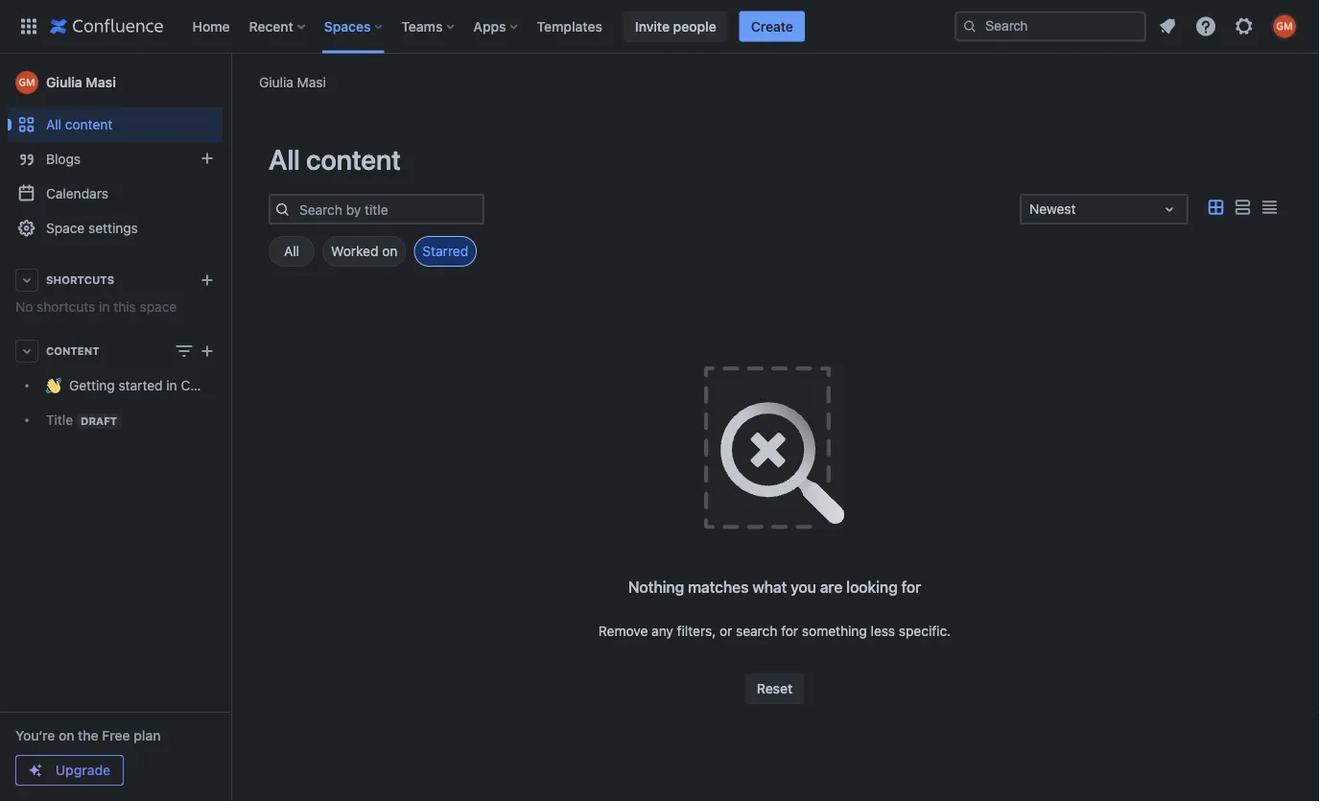 Task type: describe. For each thing, give the bounding box(es) containing it.
home
[[192, 18, 230, 34]]

1 horizontal spatial giulia masi link
[[259, 72, 326, 92]]

starred button
[[414, 236, 477, 267]]

remove
[[599, 623, 648, 639]]

no shortcuts in this space
[[15, 299, 177, 315]]

worked on
[[331, 243, 398, 259]]

content inside the space element
[[65, 117, 113, 132]]

nothing
[[629, 578, 685, 597]]

giulia inside the space element
[[46, 74, 82, 90]]

shortcuts
[[46, 274, 114, 287]]

invite
[[635, 18, 670, 34]]

space settings
[[46, 220, 138, 236]]

people
[[673, 18, 717, 34]]

appswitcher icon image
[[17, 15, 40, 38]]

0 horizontal spatial giulia masi link
[[8, 63, 223, 102]]

you
[[791, 578, 817, 597]]

add shortcut image
[[196, 269, 219, 292]]

space settings link
[[8, 211, 223, 246]]

blogs
[[46, 151, 81, 167]]

help icon image
[[1195, 15, 1218, 38]]

on for you're
[[59, 728, 74, 744]]

newest
[[1030, 201, 1076, 217]]

teams button
[[396, 11, 462, 42]]

worked on button
[[323, 236, 406, 267]]

0 vertical spatial for
[[902, 578, 922, 597]]

looking
[[847, 578, 898, 597]]

compact list image
[[1258, 196, 1281, 219]]

calendars
[[46, 186, 108, 202]]

shortcuts button
[[8, 263, 223, 298]]

all inside button
[[284, 243, 299, 259]]

recent
[[249, 18, 294, 34]]

space
[[140, 299, 177, 315]]

shortcuts
[[37, 299, 95, 315]]

something
[[802, 623, 868, 639]]

you're on the free plan
[[15, 728, 161, 744]]

collapse sidebar image
[[209, 63, 251, 102]]

cards image
[[1205, 196, 1228, 219]]

nothing matches what you are looking for
[[629, 578, 922, 597]]

started
[[119, 378, 163, 393]]

filters,
[[677, 623, 716, 639]]

you're
[[15, 728, 55, 744]]

no
[[15, 299, 33, 315]]

spaces
[[324, 18, 371, 34]]

upgrade
[[56, 763, 110, 778]]

Search field
[[955, 11, 1147, 42]]

create
[[751, 18, 794, 34]]

apps
[[474, 18, 506, 34]]

spaces button
[[318, 11, 390, 42]]

title
[[46, 412, 73, 428]]

are
[[821, 578, 843, 597]]

invite people
[[635, 18, 717, 34]]

getting started in confluence link
[[8, 369, 252, 403]]

open image
[[1159, 198, 1182, 221]]



Task type: locate. For each thing, give the bounding box(es) containing it.
banner
[[0, 0, 1320, 54]]

1 horizontal spatial giulia masi
[[259, 74, 326, 90]]

all right create a blog icon
[[269, 143, 300, 176]]

giulia masi down recent 'popup button'
[[259, 74, 326, 90]]

0 vertical spatial in
[[99, 299, 110, 315]]

on right worked
[[382, 243, 398, 259]]

on inside button
[[382, 243, 398, 259]]

reset
[[757, 681, 793, 697]]

settings
[[88, 220, 138, 236]]

1 horizontal spatial masi
[[297, 74, 326, 90]]

all content inside the space element
[[46, 117, 113, 132]]

masi down recent 'popup button'
[[297, 74, 326, 90]]

in for started
[[166, 378, 177, 393]]

content
[[65, 117, 113, 132], [306, 143, 401, 176]]

masi inside the space element
[[86, 74, 116, 90]]

1 masi from the left
[[297, 74, 326, 90]]

1 horizontal spatial content
[[306, 143, 401, 176]]

1 horizontal spatial giulia
[[259, 74, 294, 90]]

plan
[[134, 728, 161, 744]]

all up blogs
[[46, 117, 61, 132]]

0 horizontal spatial for
[[782, 623, 799, 639]]

giulia masi link up 'all content' link
[[8, 63, 223, 102]]

confluence image
[[50, 15, 164, 38], [50, 15, 164, 38]]

giulia up 'all content' link
[[46, 74, 82, 90]]

settings icon image
[[1233, 15, 1256, 38]]

less
[[871, 623, 896, 639]]

1 giulia from the left
[[259, 74, 294, 90]]

0 horizontal spatial giulia masi
[[46, 74, 116, 90]]

upgrade button
[[16, 756, 123, 785]]

1 vertical spatial all content
[[269, 143, 401, 176]]

on
[[382, 243, 398, 259], [59, 728, 74, 744]]

all inside the space element
[[46, 117, 61, 132]]

giulia masi inside the space element
[[46, 74, 116, 90]]

getting
[[69, 378, 115, 393]]

space element
[[0, 54, 252, 801]]

any
[[652, 623, 674, 639]]

giulia right collapse sidebar image
[[259, 74, 294, 90]]

free
[[102, 728, 130, 744]]

starred
[[423, 243, 469, 259]]

this
[[114, 299, 136, 315]]

apps button
[[468, 11, 526, 42]]

0 horizontal spatial on
[[59, 728, 74, 744]]

reset button
[[746, 674, 805, 705]]

list image
[[1231, 196, 1254, 219]]

tree inside the space element
[[8, 369, 252, 438]]

giulia
[[259, 74, 294, 90], [46, 74, 82, 90]]

0 horizontal spatial content
[[65, 117, 113, 132]]

Search by title field
[[294, 196, 483, 223]]

in
[[99, 299, 110, 315], [166, 378, 177, 393]]

search
[[736, 623, 778, 639]]

0 vertical spatial all content
[[46, 117, 113, 132]]

content up search by title field
[[306, 143, 401, 176]]

giulia masi
[[259, 74, 326, 90], [46, 74, 116, 90]]

2 masi from the left
[[86, 74, 116, 90]]

all content up search by title field
[[269, 143, 401, 176]]

create a blog image
[[196, 147, 219, 170]]

or
[[720, 623, 733, 639]]

templates link
[[531, 11, 608, 42]]

masi
[[297, 74, 326, 90], [86, 74, 116, 90]]

create a page image
[[196, 340, 219, 363]]

1 horizontal spatial on
[[382, 243, 398, 259]]

for right the search
[[782, 623, 799, 639]]

the
[[78, 728, 99, 744]]

blogs link
[[8, 142, 223, 177]]

1 horizontal spatial in
[[166, 378, 177, 393]]

1 vertical spatial for
[[782, 623, 799, 639]]

matches
[[688, 578, 749, 597]]

1 vertical spatial content
[[306, 143, 401, 176]]

premium image
[[28, 763, 43, 778]]

0 vertical spatial on
[[382, 243, 398, 259]]

1 vertical spatial in
[[166, 378, 177, 393]]

recent button
[[243, 11, 313, 42]]

masi up 'all content' link
[[86, 74, 116, 90]]

on inside the space element
[[59, 728, 74, 744]]

create link
[[740, 11, 805, 42]]

global element
[[12, 0, 951, 53]]

1 horizontal spatial all content
[[269, 143, 401, 176]]

for
[[902, 578, 922, 597], [782, 623, 799, 639]]

worked
[[331, 243, 379, 259]]

in inside "link"
[[166, 378, 177, 393]]

in left this
[[99, 299, 110, 315]]

2 vertical spatial all
[[284, 243, 299, 259]]

0 horizontal spatial all content
[[46, 117, 113, 132]]

all content up blogs
[[46, 117, 113, 132]]

2 giulia masi from the left
[[46, 74, 116, 90]]

templates
[[537, 18, 603, 34]]

change view image
[[173, 340, 196, 363]]

giulia masi link
[[8, 63, 223, 102], [259, 72, 326, 92]]

0 horizontal spatial in
[[99, 299, 110, 315]]

specific.
[[899, 623, 951, 639]]

search image
[[963, 19, 978, 34]]

0 horizontal spatial masi
[[86, 74, 116, 90]]

home link
[[187, 11, 236, 42]]

all left worked
[[284, 243, 299, 259]]

what
[[753, 578, 787, 597]]

all
[[46, 117, 61, 132], [269, 143, 300, 176], [284, 243, 299, 259]]

all content link
[[8, 108, 223, 142]]

for right looking
[[902, 578, 922, 597]]

content button
[[8, 334, 223, 369]]

1 giulia masi from the left
[[259, 74, 326, 90]]

1 vertical spatial all
[[269, 143, 300, 176]]

in right started
[[166, 378, 177, 393]]

banner containing home
[[0, 0, 1320, 54]]

tree containing getting started in confluence
[[8, 369, 252, 438]]

2 giulia from the left
[[46, 74, 82, 90]]

0 horizontal spatial giulia
[[46, 74, 82, 90]]

giulia masi link down recent 'popup button'
[[259, 72, 326, 92]]

1 vertical spatial on
[[59, 728, 74, 744]]

invite people button
[[624, 11, 728, 42]]

giulia masi up 'all content' link
[[46, 74, 116, 90]]

0 vertical spatial all
[[46, 117, 61, 132]]

all content
[[46, 117, 113, 132], [269, 143, 401, 176]]

calendars link
[[8, 177, 223, 211]]

in for shortcuts
[[99, 299, 110, 315]]

title draft
[[46, 412, 117, 428]]

confluence
[[181, 378, 252, 393]]

0 vertical spatial content
[[65, 117, 113, 132]]

on for worked
[[382, 243, 398, 259]]

draft
[[81, 415, 117, 427]]

space
[[46, 220, 85, 236]]

content up blogs
[[65, 117, 113, 132]]

on left the
[[59, 728, 74, 744]]

None text field
[[1030, 200, 1034, 219]]

content
[[46, 345, 99, 358]]

teams
[[402, 18, 443, 34]]

1 horizontal spatial for
[[902, 578, 922, 597]]

tree
[[8, 369, 252, 438]]

notification icon image
[[1157, 15, 1180, 38]]

remove any filters, or search for something less specific.
[[599, 623, 951, 639]]

all button
[[269, 236, 315, 267]]

getting started in confluence
[[69, 378, 252, 393]]



Task type: vqa. For each thing, say whether or not it's contained in the screenshot.
the right on
yes



